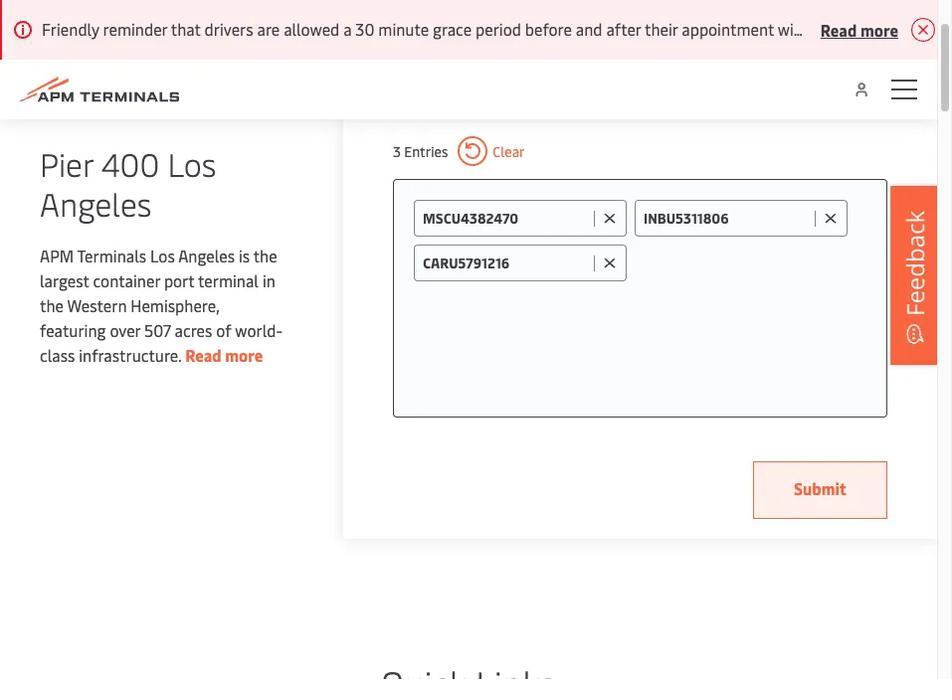 Task type: describe. For each thing, give the bounding box(es) containing it.
Type or paste your IDs here text field
[[635, 245, 866, 281]]

0 horizontal spatial the
[[40, 294, 64, 316]]

angeles for terminals
[[178, 245, 235, 267]]

lading
[[619, 43, 663, 65]]

clear
[[493, 142, 525, 161]]

read more for read more link
[[185, 344, 263, 366]]

enter
[[443, 43, 481, 65]]

2 entered id text field from the top
[[423, 254, 589, 273]]

featuring
[[40, 319, 106, 341]]

of inside apm terminals los angeles is the largest container port terminal in the western hemisphere, featuring over 507 acres of world- class infrastructure.
[[216, 319, 231, 341]]

3 entries
[[393, 142, 448, 161]]

apm terminals los angeles is the largest container port terminal in the western hemisphere, featuring over 507 acres of world- class infrastructure.
[[40, 245, 283, 366]]

ids
[[667, 43, 689, 65]]

1 entered id text field from the top
[[423, 209, 589, 228]]

over
[[110, 319, 140, 341]]

more for read more link
[[225, 344, 263, 366]]

container inside apm terminals los angeles is the largest container port terminal in the western hemisphere, featuring over 507 acres of world- class infrastructure.
[[93, 270, 160, 291]]

read for read more link
[[185, 344, 222, 366]]

pier 400 los angeles
[[40, 142, 216, 225]]

more for read more button
[[860, 18, 898, 40]]

tags
[[393, 68, 424, 90]]

class
[[40, 344, 75, 366]]

pier
[[40, 142, 93, 185]]

entries
[[404, 142, 448, 161]]

in
[[263, 270, 275, 291]]

los for 400
[[168, 142, 216, 185]]

los for terminals
[[150, 245, 175, 267]]

bill
[[574, 43, 596, 65]]

largest
[[40, 270, 89, 291]]

submit button
[[753, 462, 887, 519]]

please enter container or bill of lading ids (maximum 50 entries). the tags are re-editable.
[[393, 43, 883, 90]]

world-
[[235, 319, 283, 341]]

western
[[67, 294, 127, 316]]



Task type: vqa. For each thing, say whether or not it's contained in the screenshot.
re-
yes



Task type: locate. For each thing, give the bounding box(es) containing it.
port
[[164, 270, 194, 291]]

hemisphere,
[[131, 294, 219, 316]]

more down the world-
[[225, 344, 263, 366]]

1 vertical spatial los
[[150, 245, 175, 267]]

1 horizontal spatial container
[[485, 43, 552, 65]]

angeles inside "pier 400 los angeles"
[[40, 182, 152, 225]]

of right bill
[[600, 43, 615, 65]]

Entered ID text field
[[423, 209, 589, 228], [423, 254, 589, 273]]

read
[[820, 18, 857, 40], [185, 344, 222, 366]]

507
[[144, 319, 171, 341]]

more
[[860, 18, 898, 40], [225, 344, 263, 366]]

(maximum
[[693, 43, 769, 65]]

0 vertical spatial container
[[485, 43, 552, 65]]

1 vertical spatial read more
[[185, 344, 263, 366]]

angeles inside apm terminals los angeles is the largest container port terminal in the western hemisphere, featuring over 507 acres of world- class infrastructure.
[[178, 245, 235, 267]]

container inside please enter container or bill of lading ids (maximum 50 entries). the tags are re-editable.
[[485, 43, 552, 65]]

0 vertical spatial more
[[860, 18, 898, 40]]

read more up the
[[820, 18, 898, 40]]

1 vertical spatial the
[[40, 294, 64, 316]]

read more link
[[185, 344, 263, 366]]

angeles up terminals
[[40, 182, 152, 225]]

or
[[556, 43, 570, 65]]

re-
[[454, 68, 475, 90]]

infrastructure.
[[79, 344, 181, 366]]

read more button
[[820, 17, 898, 42]]

close alert image
[[911, 18, 935, 42]]

terminal
[[198, 270, 259, 291]]

0 horizontal spatial more
[[225, 344, 263, 366]]

los up port
[[150, 245, 175, 267]]

1 horizontal spatial read more
[[820, 18, 898, 40]]

read inside button
[[820, 18, 857, 40]]

feedback button
[[890, 185, 940, 365]]

angeles up terminal
[[178, 245, 235, 267]]

more up the
[[860, 18, 898, 40]]

apm
[[40, 245, 74, 267]]

0 horizontal spatial angeles
[[40, 182, 152, 225]]

feedback
[[898, 210, 931, 316]]

the
[[253, 245, 277, 267], [40, 294, 64, 316]]

0 vertical spatial the
[[253, 245, 277, 267]]

are
[[428, 68, 450, 90]]

0 horizontal spatial container
[[93, 270, 160, 291]]

los inside apm terminals los angeles is the largest container port terminal in the western hemisphere, featuring over 507 acres of world- class infrastructure.
[[150, 245, 175, 267]]

0 vertical spatial read
[[820, 18, 857, 40]]

1 vertical spatial of
[[216, 319, 231, 341]]

more inside button
[[860, 18, 898, 40]]

1 vertical spatial container
[[93, 270, 160, 291]]

the down largest
[[40, 294, 64, 316]]

0 vertical spatial entered id text field
[[423, 209, 589, 228]]

0 horizontal spatial read more
[[185, 344, 263, 366]]

read for read more button
[[820, 18, 857, 40]]

container up editable.
[[485, 43, 552, 65]]

1 horizontal spatial of
[[600, 43, 615, 65]]

los right 400
[[168, 142, 216, 185]]

read up entries).
[[820, 18, 857, 40]]

the right is
[[253, 245, 277, 267]]

1 horizontal spatial angeles
[[178, 245, 235, 267]]

1 vertical spatial angeles
[[178, 245, 235, 267]]

acres
[[175, 319, 212, 341]]

angeles
[[40, 182, 152, 225], [178, 245, 235, 267]]

of inside please enter container or bill of lading ids (maximum 50 entries). the tags are re-editable.
[[600, 43, 615, 65]]

angeles for 400
[[40, 182, 152, 225]]

1 vertical spatial more
[[225, 344, 263, 366]]

la secondary image
[[0, 305, 313, 604]]

0 horizontal spatial read
[[185, 344, 222, 366]]

entries).
[[796, 43, 854, 65]]

0 horizontal spatial of
[[216, 319, 231, 341]]

read more
[[820, 18, 898, 40], [185, 344, 263, 366]]

0 vertical spatial of
[[600, 43, 615, 65]]

submit
[[794, 478, 847, 499]]

1 vertical spatial entered id text field
[[423, 254, 589, 273]]

read more down acres
[[185, 344, 263, 366]]

0 vertical spatial los
[[168, 142, 216, 185]]

editable.
[[475, 68, 537, 90]]

of up read more link
[[216, 319, 231, 341]]

los inside "pier 400 los angeles"
[[168, 142, 216, 185]]

1 horizontal spatial read
[[820, 18, 857, 40]]

is
[[239, 245, 250, 267]]

1 horizontal spatial the
[[253, 245, 277, 267]]

los
[[168, 142, 216, 185], [150, 245, 175, 267]]

400
[[101, 142, 159, 185]]

50
[[773, 43, 792, 65]]

0 vertical spatial read more
[[820, 18, 898, 40]]

Entered ID text field
[[644, 209, 810, 228]]

1 horizontal spatial more
[[860, 18, 898, 40]]

1 vertical spatial read
[[185, 344, 222, 366]]

please
[[393, 43, 440, 65]]

read down acres
[[185, 344, 222, 366]]

terminals
[[77, 245, 146, 267]]

read more for read more button
[[820, 18, 898, 40]]

container down terminals
[[93, 270, 160, 291]]

3
[[393, 142, 401, 161]]

container
[[485, 43, 552, 65], [93, 270, 160, 291]]

clear button
[[458, 136, 525, 166]]

the
[[857, 43, 883, 65]]

0 vertical spatial angeles
[[40, 182, 152, 225]]

of
[[600, 43, 615, 65], [216, 319, 231, 341]]



